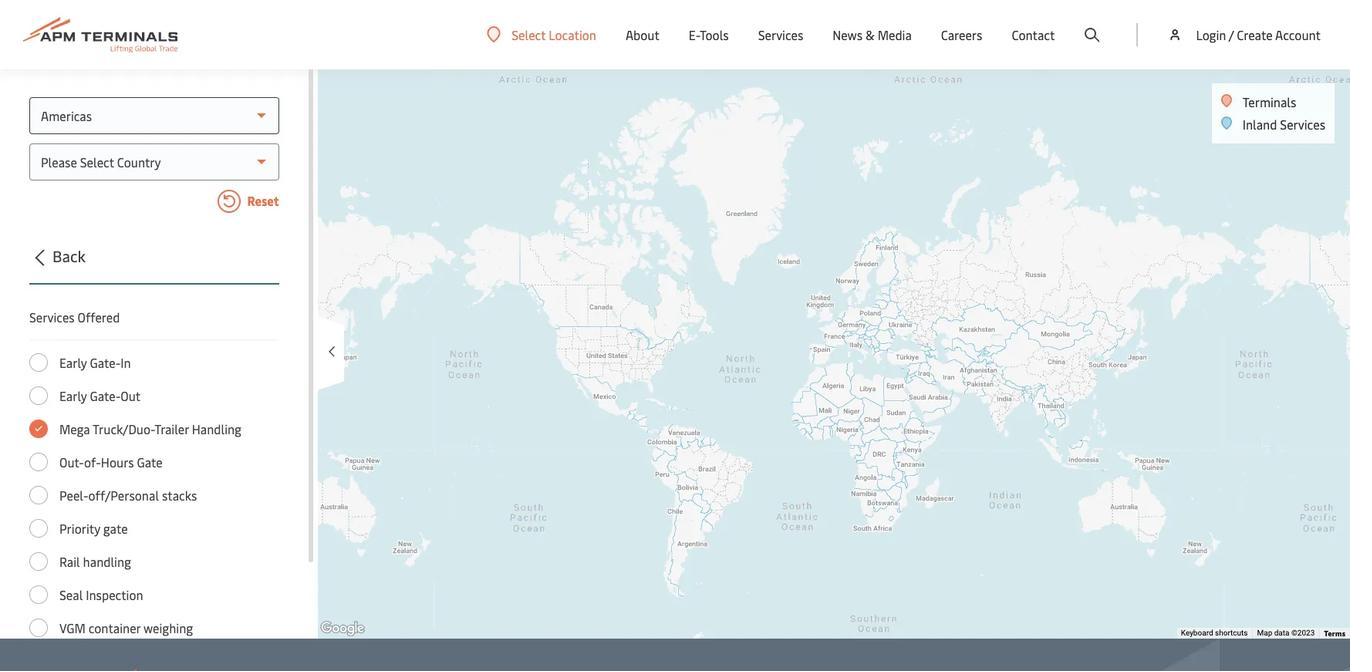 Task type: locate. For each thing, give the bounding box(es) containing it.
reset
[[244, 192, 279, 209]]

inland
[[1243, 116, 1278, 133]]

1 vertical spatial early
[[59, 387, 87, 404]]

seal
[[59, 586, 83, 603]]

handling
[[83, 553, 131, 570]]

map data ©2023
[[1257, 629, 1315, 638]]

terminals
[[1243, 93, 1297, 110]]

tools
[[700, 26, 729, 43]]

Seal Inspection radio
[[29, 586, 48, 604]]

about
[[626, 26, 660, 43]]

careers
[[941, 26, 983, 43]]

1 horizontal spatial services
[[758, 26, 804, 43]]

login
[[1196, 26, 1227, 43]]

account
[[1276, 26, 1321, 43]]

reset button
[[29, 190, 279, 216]]

0 horizontal spatial services
[[29, 309, 75, 326]]

2 gate- from the top
[[90, 387, 121, 404]]

early for early gate-out
[[59, 387, 87, 404]]

contact button
[[1012, 0, 1055, 69]]

services
[[758, 26, 804, 43], [1281, 116, 1326, 133], [29, 309, 75, 326]]

terms link
[[1324, 628, 1346, 639]]

e-tools button
[[689, 0, 729, 69]]

select location
[[512, 26, 596, 43]]

priority gate
[[59, 520, 128, 537]]

2 early from the top
[[59, 387, 87, 404]]

0 vertical spatial gate-
[[90, 354, 121, 371]]

Out-of-Hours Gate radio
[[29, 453, 48, 472]]

early right early gate-in radio at the bottom left of the page
[[59, 354, 87, 371]]

Mega Truck/Duo-Trailer Handling radio
[[29, 420, 48, 438]]

&
[[866, 26, 875, 43]]

create
[[1237, 26, 1273, 43]]

services down terminals
[[1281, 116, 1326, 133]]

VGM container weighing radio
[[29, 619, 48, 637]]

vgm
[[59, 620, 86, 637]]

news & media button
[[833, 0, 912, 69]]

1 early from the top
[[59, 354, 87, 371]]

services right "tools" on the top
[[758, 26, 804, 43]]

terms
[[1324, 628, 1346, 639]]

1 vertical spatial services
[[1281, 116, 1326, 133]]

hours
[[101, 454, 134, 471]]

services offered
[[29, 309, 120, 326]]

container
[[89, 620, 141, 637]]

1 vertical spatial gate-
[[90, 387, 121, 404]]

2 vertical spatial services
[[29, 309, 75, 326]]

e-tools
[[689, 26, 729, 43]]

2 horizontal spatial services
[[1281, 116, 1326, 133]]

handling
[[192, 421, 242, 438]]

early
[[59, 354, 87, 371], [59, 387, 87, 404]]

Priority gate radio
[[29, 519, 48, 538]]

location
[[549, 26, 596, 43]]

weighing
[[143, 620, 193, 637]]

0 vertical spatial early
[[59, 354, 87, 371]]

gate- for in
[[90, 354, 121, 371]]

services left "offered"
[[29, 309, 75, 326]]

careers button
[[941, 0, 983, 69]]

google image
[[317, 619, 368, 639]]

contact
[[1012, 26, 1055, 43]]

inland services
[[1243, 116, 1326, 133]]

stacks
[[162, 487, 197, 504]]

services for services
[[758, 26, 804, 43]]

news
[[833, 26, 863, 43]]

1 gate- from the top
[[90, 354, 121, 371]]

gate- down early gate-in
[[90, 387, 121, 404]]

Rail handling radio
[[29, 553, 48, 571]]

early up mega
[[59, 387, 87, 404]]

vgm container weighing
[[59, 620, 193, 637]]

offered
[[78, 309, 120, 326]]

rail handling
[[59, 553, 131, 570]]

early gate-out
[[59, 387, 141, 404]]

data
[[1275, 629, 1290, 638]]

gate-
[[90, 354, 121, 371], [90, 387, 121, 404]]

©2023
[[1292, 629, 1315, 638]]

gate- up 'early gate-out'
[[90, 354, 121, 371]]

in
[[121, 354, 131, 371]]

Early Gate-Out radio
[[29, 387, 48, 405]]

0 vertical spatial services
[[758, 26, 804, 43]]

priority
[[59, 520, 100, 537]]



Task type: describe. For each thing, give the bounding box(es) containing it.
out-of-hours gate
[[59, 454, 163, 471]]

map region
[[237, 56, 1350, 648]]

select location button
[[487, 26, 596, 43]]

e-
[[689, 26, 700, 43]]

services button
[[758, 0, 804, 69]]

mega
[[59, 421, 90, 438]]

login / create account
[[1196, 26, 1321, 43]]

back
[[52, 245, 86, 266]]

map
[[1257, 629, 1273, 638]]

early for early gate-in
[[59, 354, 87, 371]]

about button
[[626, 0, 660, 69]]

keyboard shortcuts
[[1181, 629, 1248, 638]]

off/personal
[[88, 487, 159, 504]]

early gate-in
[[59, 354, 131, 371]]

peel-off/personal stacks
[[59, 487, 197, 504]]

login / create account link
[[1168, 0, 1321, 69]]

mega truck/duo-trailer handling
[[59, 421, 242, 438]]

gate
[[103, 520, 128, 537]]

Peel-off/Personal stacks radio
[[29, 486, 48, 505]]

gate- for out
[[90, 387, 121, 404]]

rail
[[59, 553, 80, 570]]

select
[[512, 26, 546, 43]]

news & media
[[833, 26, 912, 43]]

/
[[1229, 26, 1234, 43]]

of-
[[84, 454, 101, 471]]

services for services offered
[[29, 309, 75, 326]]

shortcuts
[[1215, 629, 1248, 638]]

keyboard shortcuts button
[[1181, 628, 1248, 639]]

Early Gate-In radio
[[29, 353, 48, 372]]

peel-
[[59, 487, 88, 504]]

keyboard
[[1181, 629, 1214, 638]]

seal inspection
[[59, 586, 143, 603]]

media
[[878, 26, 912, 43]]

gate
[[137, 454, 163, 471]]

out-
[[59, 454, 84, 471]]

trailer
[[154, 421, 189, 438]]

inspection
[[86, 586, 143, 603]]

apmt footer logo image
[[83, 670, 309, 671]]

out
[[121, 387, 141, 404]]

back button
[[25, 245, 279, 285]]

truck/duo-
[[93, 421, 154, 438]]



Task type: vqa. For each thing, say whether or not it's contained in the screenshot.
topmost the Gate-
yes



